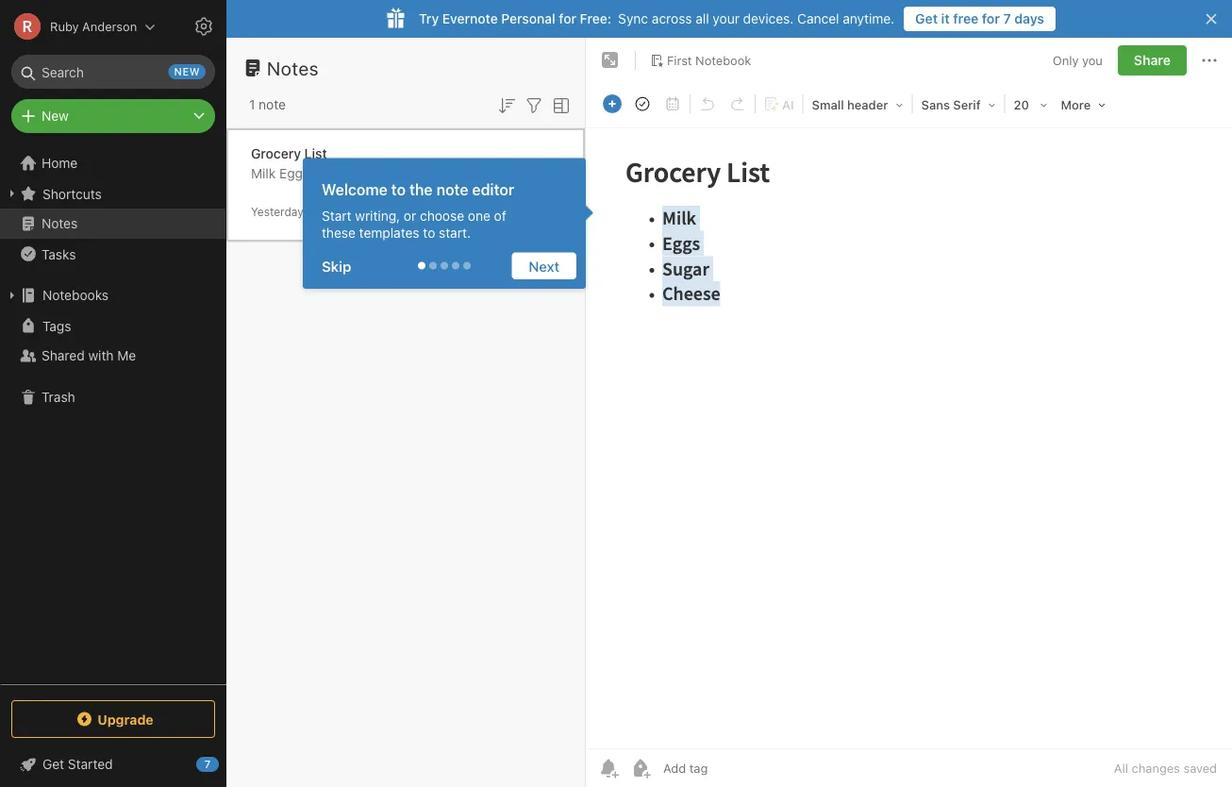 Task type: locate. For each thing, give the bounding box(es) containing it.
to down choose
[[423, 225, 436, 240]]

20
[[1014, 98, 1030, 112]]

anytime.
[[843, 11, 895, 26]]

serif
[[954, 98, 981, 112]]

expand note image
[[599, 49, 622, 72]]

0 vertical spatial notes
[[267, 57, 319, 79]]

note
[[259, 97, 286, 112], [437, 180, 469, 198]]

notes up tasks
[[42, 216, 78, 231]]

to left the
[[391, 180, 406, 198]]

upgrade button
[[11, 700, 215, 738]]

notes up 1 note
[[267, 57, 319, 79]]

first notebook
[[667, 53, 752, 67]]

note inside welcome to the note editor start writing, or choose one of these templates to start.
[[437, 180, 469, 198]]

only
[[1053, 53, 1079, 67]]

sugar
[[313, 166, 349, 181]]

note up choose
[[437, 180, 469, 198]]

notes inside 'link'
[[42, 216, 78, 231]]

of
[[494, 208, 507, 223]]

you
[[1083, 53, 1103, 67]]

cancel
[[798, 11, 840, 26]]

tasks
[[42, 246, 76, 262]]

note right 1
[[259, 97, 286, 112]]

0 vertical spatial to
[[391, 180, 406, 198]]

these
[[322, 225, 356, 240]]

None search field
[[25, 55, 202, 89]]

add tag image
[[630, 757, 652, 780]]

Note Editor text field
[[586, 128, 1233, 749]]

1 horizontal spatial note
[[437, 180, 469, 198]]

trash link
[[0, 382, 226, 413]]

grocery
[[251, 146, 301, 161]]

notes inside the note list element
[[267, 57, 319, 79]]

0 horizontal spatial notes
[[42, 216, 78, 231]]

1 for from the left
[[559, 11, 577, 26]]

for inside button
[[983, 11, 1001, 26]]

across
[[652, 11, 692, 26]]

for
[[559, 11, 577, 26], [983, 11, 1001, 26]]

1 horizontal spatial notes
[[267, 57, 319, 79]]

saved
[[1184, 761, 1218, 775]]

Add tag field
[[662, 760, 803, 776]]

tasks button
[[0, 239, 226, 269]]

Insert field
[[598, 91, 627, 117]]

to
[[391, 180, 406, 198], [423, 225, 436, 240]]

1 vertical spatial notes
[[42, 216, 78, 231]]

small header
[[812, 98, 889, 112]]

skip
[[322, 258, 351, 274]]

get it free for 7 days button
[[904, 7, 1056, 31]]

1 horizontal spatial for
[[983, 11, 1001, 26]]

1 vertical spatial note
[[437, 180, 469, 198]]

share button
[[1119, 45, 1188, 76]]

2 for from the left
[[983, 11, 1001, 26]]

shared
[[42, 348, 85, 363]]

home
[[42, 155, 78, 171]]

sans
[[922, 98, 950, 112]]

for left free:
[[559, 11, 577, 26]]

notes
[[267, 57, 319, 79], [42, 216, 78, 231]]

0 horizontal spatial for
[[559, 11, 577, 26]]

one
[[468, 208, 491, 223]]

writing,
[[355, 208, 400, 223]]

tree containing home
[[0, 148, 227, 683]]

days
[[1015, 11, 1045, 26]]

first notebook button
[[644, 47, 758, 74]]

try evernote personal for free: sync across all your devices. cancel anytime.
[[419, 11, 895, 26]]

for left 7
[[983, 11, 1001, 26]]

your
[[713, 11, 740, 26]]

tags
[[42, 318, 71, 333]]

0 horizontal spatial note
[[259, 97, 286, 112]]

devices.
[[744, 11, 794, 26]]

home link
[[0, 148, 227, 178]]

shortcuts button
[[0, 178, 226, 209]]

shortcuts
[[42, 186, 102, 201]]

upgrade
[[97, 712, 154, 727]]

all
[[696, 11, 710, 26]]

trash
[[42, 389, 75, 405]]

new button
[[11, 99, 215, 133]]

tree
[[0, 148, 227, 683]]

1 horizontal spatial to
[[423, 225, 436, 240]]

personal
[[502, 11, 556, 26]]

Font family field
[[915, 91, 1003, 118]]



Task type: describe. For each thing, give the bounding box(es) containing it.
milk
[[251, 166, 276, 181]]

shared with me link
[[0, 341, 226, 371]]

settings image
[[193, 15, 215, 38]]

milk eggs sugar cheese
[[251, 166, 399, 181]]

note list element
[[227, 38, 586, 787]]

next button
[[512, 253, 577, 279]]

only you
[[1053, 53, 1103, 67]]

notebooks link
[[0, 280, 226, 311]]

task image
[[630, 91, 656, 117]]

get it free for 7 days
[[916, 11, 1045, 26]]

grocery list
[[251, 146, 327, 161]]

sync
[[618, 11, 649, 26]]

small
[[812, 98, 845, 112]]

cheese
[[353, 166, 399, 181]]

shared with me
[[42, 348, 136, 363]]

1 note
[[249, 97, 286, 112]]

1 vertical spatial to
[[423, 225, 436, 240]]

header
[[848, 98, 889, 112]]

for for 7
[[983, 11, 1001, 26]]

for for free:
[[559, 11, 577, 26]]

notes link
[[0, 209, 226, 239]]

editor
[[472, 180, 515, 198]]

Search text field
[[25, 55, 202, 89]]

1
[[249, 97, 255, 112]]

start.
[[439, 225, 471, 240]]

yesterday
[[251, 205, 304, 219]]

it
[[942, 11, 950, 26]]

list
[[305, 146, 327, 161]]

More field
[[1055, 91, 1113, 118]]

sans serif
[[922, 98, 981, 112]]

next
[[529, 258, 560, 274]]

welcome
[[322, 180, 388, 198]]

choose
[[420, 208, 465, 223]]

me
[[117, 348, 136, 363]]

all
[[1115, 761, 1129, 775]]

notebook
[[696, 53, 752, 67]]

first
[[667, 53, 692, 67]]

free
[[954, 11, 979, 26]]

tags button
[[0, 311, 226, 341]]

0 vertical spatial note
[[259, 97, 286, 112]]

0 horizontal spatial to
[[391, 180, 406, 198]]

add a reminder image
[[598, 757, 620, 780]]

try
[[419, 11, 439, 26]]

7
[[1004, 11, 1012, 26]]

changes
[[1132, 761, 1181, 775]]

with
[[88, 348, 114, 363]]

free:
[[580, 11, 612, 26]]

expand notebooks image
[[5, 288, 20, 303]]

share
[[1135, 52, 1171, 68]]

welcome to the note editor start writing, or choose one of these templates to start.
[[322, 180, 515, 240]]

more
[[1062, 98, 1091, 112]]

start
[[322, 208, 352, 223]]

note window element
[[586, 38, 1233, 787]]

Font size field
[[1008, 91, 1055, 118]]

all changes saved
[[1115, 761, 1218, 775]]

skip button
[[312, 253, 368, 279]]

new
[[42, 108, 69, 124]]

get
[[916, 11, 938, 26]]

or
[[404, 208, 417, 223]]

click to collapse image
[[219, 752, 234, 775]]

Heading level field
[[806, 91, 911, 118]]

templates
[[359, 225, 420, 240]]

notebooks
[[42, 287, 109, 303]]

evernote
[[443, 11, 498, 26]]

the
[[410, 180, 433, 198]]

eggs
[[279, 166, 310, 181]]



Task type: vqa. For each thing, say whether or not it's contained in the screenshot.
View Options "field"
no



